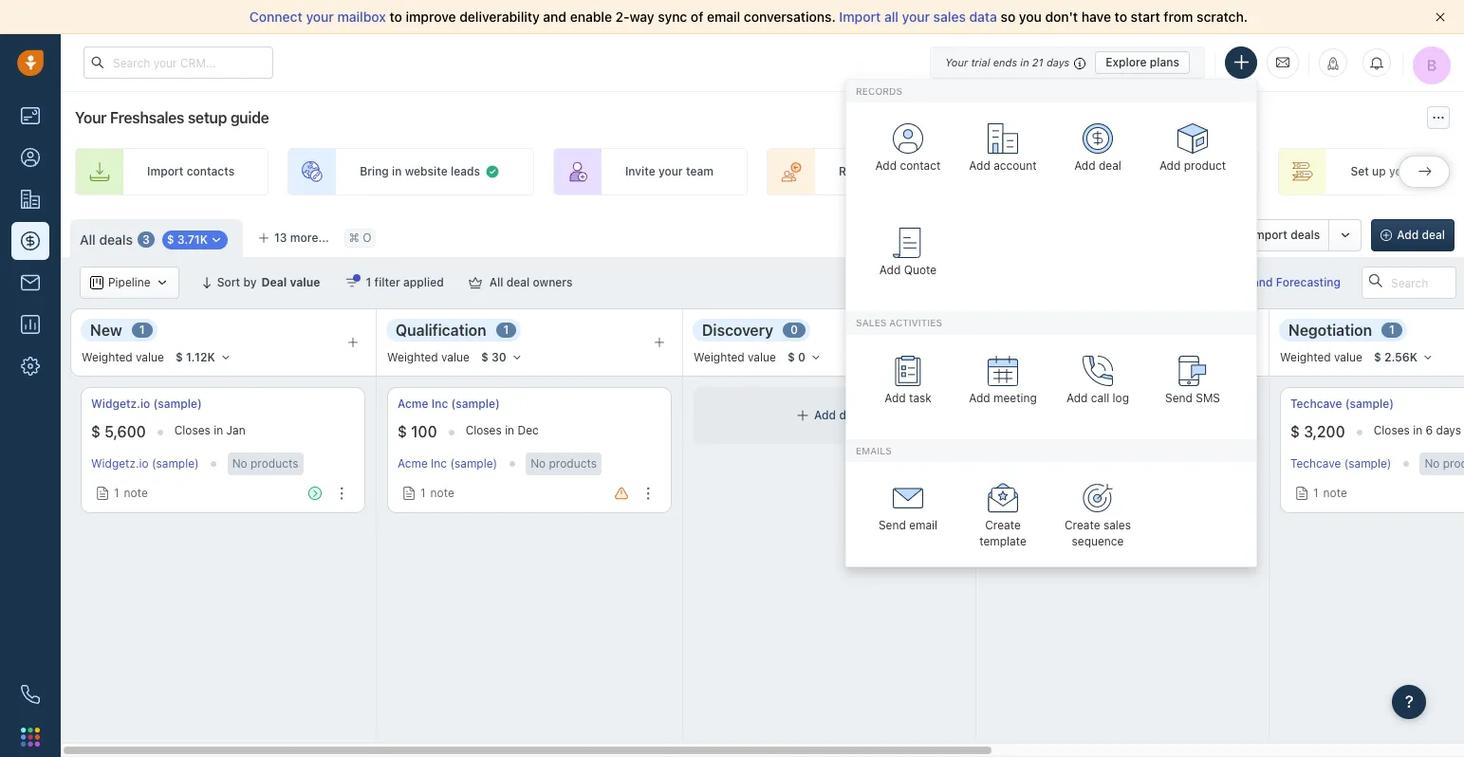 Task type: locate. For each thing, give the bounding box(es) containing it.
sales inside set up your sales pip link
[[1417, 165, 1445, 179]]

1 note
[[114, 486, 148, 500], [420, 486, 454, 500], [1314, 486, 1348, 500]]

0 vertical spatial widgetz.io
[[91, 397, 150, 411]]

0 horizontal spatial note
[[124, 486, 148, 500]]

days right 6
[[1436, 423, 1462, 437]]

1.12k
[[186, 350, 215, 364]]

weighted for new
[[82, 351, 133, 365]]

0 vertical spatial inc
[[432, 397, 448, 411]]

1 no products from the left
[[232, 456, 299, 471]]

2 no from the left
[[531, 456, 546, 471]]

1 vertical spatial inc
[[431, 457, 447, 471]]

filter
[[374, 275, 400, 289]]

your
[[945, 56, 968, 68], [75, 109, 106, 126]]

acme inc (sample) link down 100
[[398, 457, 497, 471]]

1 horizontal spatial no
[[531, 456, 546, 471]]

add for add product link
[[1160, 159, 1181, 173]]

Search field
[[1362, 267, 1457, 299]]

1 closes from the left
[[174, 423, 211, 437]]

add left task
[[885, 391, 906, 405]]

1 vertical spatial all
[[489, 275, 503, 289]]

weighted for qualification
[[387, 351, 438, 365]]

2-
[[616, 9, 630, 25]]

1 inc from the top
[[432, 397, 448, 411]]

1 down 100
[[420, 486, 426, 500]]

0 horizontal spatial sequence
[[1072, 534, 1124, 549]]

1 vertical spatial your
[[75, 109, 106, 126]]

in right bring
[[392, 165, 402, 179]]

4 weighted from the left
[[1280, 351, 1331, 365]]

2 products from the left
[[549, 456, 597, 471]]

0 vertical spatial widgetz.io (sample) link
[[91, 396, 202, 412]]

task
[[909, 391, 932, 405]]

13 more... button
[[248, 225, 340, 252]]

techcave down $ 3,200
[[1291, 457, 1341, 471]]

1 horizontal spatial import
[[839, 9, 881, 25]]

container_wx8msf4aqz5i3rn1 image right 'pipeline' on the left top
[[155, 276, 169, 289]]

acme inc (sample) link up 100
[[398, 396, 500, 412]]

deal
[[1099, 159, 1122, 173], [1422, 228, 1445, 242], [507, 275, 530, 289], [839, 409, 863, 423]]

1 vertical spatial send
[[879, 518, 906, 532]]

and right the quotas
[[1253, 276, 1273, 290]]

add meeting link
[[960, 344, 1046, 425]]

0 horizontal spatial deals
[[99, 231, 133, 247]]

0 horizontal spatial all
[[80, 231, 96, 247]]

container_wx8msf4aqz5i3rn1 image inside all deal owners button
[[469, 276, 482, 289]]

create inside "create sales sequence"
[[1065, 518, 1101, 532]]

1 note from the left
[[124, 486, 148, 500]]

1 horizontal spatial email
[[909, 518, 938, 532]]

0 horizontal spatial team
[[686, 165, 714, 179]]

value for negotiation
[[1335, 351, 1363, 365]]

$ for $ 5,600
[[91, 423, 101, 441]]

sort by deal value
[[217, 275, 320, 289]]

route
[[839, 165, 871, 179]]

0 horizontal spatial import
[[147, 165, 184, 179]]

0 vertical spatial add deal
[[1074, 159, 1122, 173]]

closes for $ 5,600
[[174, 423, 211, 437]]

note for $ 5,600
[[124, 486, 148, 500]]

inc up 100
[[432, 397, 448, 411]]

create inside create template
[[985, 518, 1021, 532]]

sync
[[658, 9, 687, 25]]

in left the 'jan'
[[214, 423, 223, 437]]

add right account
[[1074, 159, 1096, 173]]

1 techcave from the top
[[1291, 397, 1342, 411]]

0 horizontal spatial create
[[985, 518, 1021, 532]]

container_wx8msf4aqz5i3rn1 image right 3.71k
[[210, 234, 223, 247]]

1 horizontal spatial products
[[549, 456, 597, 471]]

2 horizontal spatial note
[[1324, 486, 1348, 500]]

0 vertical spatial your
[[945, 56, 968, 68]]

email left create template
[[909, 518, 938, 532]]

weighted value for negotiation
[[1280, 351, 1363, 365]]

days
[[1047, 56, 1070, 68], [1436, 423, 1462, 437]]

1 weighted value from the left
[[82, 351, 164, 365]]

deals for all
[[99, 231, 133, 247]]

0 vertical spatial create sales sequence
[[1101, 165, 1226, 179]]

1 acme from the top
[[398, 397, 429, 411]]

1 team from the left
[[686, 165, 714, 179]]

(sample) down the 3,200
[[1345, 457, 1392, 471]]

your left freshsales
[[75, 109, 106, 126]]

1 horizontal spatial no products
[[531, 456, 597, 471]]

activities
[[890, 317, 942, 329]]

acme inc (sample) down 100
[[398, 457, 497, 471]]

widgetz.io (sample)
[[91, 397, 202, 411], [91, 457, 199, 471]]

acme inc (sample) link
[[398, 396, 500, 412], [398, 457, 497, 471]]

2 weighted from the left
[[387, 351, 438, 365]]

sequence
[[1172, 165, 1226, 179], [1072, 534, 1124, 549]]

widgetz.io (sample) link down 5,600
[[91, 457, 199, 471]]

1 horizontal spatial send
[[1165, 391, 1193, 405]]

template
[[980, 534, 1027, 549]]

note for $ 100
[[430, 486, 454, 500]]

3 no from the left
[[1425, 456, 1440, 471]]

container_wx8msf4aqz5i3rn1 image
[[485, 164, 500, 179], [210, 234, 223, 247], [155, 276, 169, 289], [345, 276, 358, 289]]

1 no from the left
[[232, 456, 247, 471]]

1 vertical spatial email
[[909, 518, 938, 532]]

1 horizontal spatial create
[[1065, 518, 1101, 532]]

widgetz.io (sample) link up 5,600
[[91, 396, 202, 412]]

plans
[[1150, 55, 1180, 69]]

team right contact
[[948, 165, 976, 179]]

all left owners
[[489, 275, 503, 289]]

weighted value for discovery
[[694, 351, 776, 365]]

weighted value down discovery in the top of the page
[[694, 351, 776, 365]]

4 weighted value from the left
[[1280, 351, 1363, 365]]

your left trial
[[945, 56, 968, 68]]

sort
[[217, 275, 240, 289]]

0 horizontal spatial to
[[390, 9, 402, 25]]

0 horizontal spatial and
[[543, 9, 567, 25]]

mailbox
[[337, 9, 386, 25]]

create left add product
[[1101, 165, 1138, 179]]

no products down the 'jan'
[[232, 456, 299, 471]]

acme up $ 100 at the left of page
[[398, 397, 429, 411]]

2 widgetz.io (sample) link from the top
[[91, 457, 199, 471]]

connect your mailbox to improve deliverability and enable 2-way sync of email conversations. import all your sales data so you don't have to start from scratch.
[[250, 9, 1248, 25]]

2 horizontal spatial no
[[1425, 456, 1440, 471]]

0 vertical spatial techcave (sample)
[[1291, 397, 1394, 411]]

$ for $ 2.56k
[[1374, 350, 1382, 364]]

1 down $ 3,200
[[1314, 486, 1319, 500]]

widgetz.io (sample) up 5,600
[[91, 397, 202, 411]]

weighted
[[82, 351, 133, 365], [387, 351, 438, 365], [694, 351, 745, 365], [1280, 351, 1331, 365]]

5,600
[[104, 423, 146, 441]]

0 vertical spatial acme inc (sample) link
[[398, 396, 500, 412]]

0 horizontal spatial your
[[75, 109, 106, 126]]

call
[[1091, 391, 1110, 405]]

trial
[[971, 56, 990, 68]]

techcave (sample) down the 3,200
[[1291, 457, 1392, 471]]

2 closes from the left
[[466, 423, 502, 437]]

1 vertical spatial techcave
[[1291, 457, 1341, 471]]

menu
[[846, 79, 1258, 567]]

add for the add contact link
[[876, 159, 897, 173]]

add deal up emails
[[814, 409, 863, 423]]

2 horizontal spatial closes
[[1374, 423, 1410, 437]]

owners
[[533, 275, 573, 289]]

1 widgetz.io from the top
[[91, 397, 150, 411]]

1 vertical spatial and
[[1253, 276, 1273, 290]]

account
[[994, 159, 1037, 173]]

0 vertical spatial acme inc (sample)
[[398, 397, 500, 411]]

no for $ 3,200
[[1425, 456, 1440, 471]]

0 vertical spatial techcave
[[1291, 397, 1342, 411]]

qualification
[[396, 321, 486, 338]]

widgetz.io up $ 5,600 on the left bottom of the page
[[91, 397, 150, 411]]

container_wx8msf4aqz5i3rn1 image
[[90, 276, 103, 289], [469, 276, 482, 289], [796, 409, 810, 422], [96, 487, 109, 500], [402, 487, 416, 500], [1296, 487, 1309, 500]]

3.71k
[[177, 233, 208, 247]]

closes left 6
[[1374, 423, 1410, 437]]

send sms link
[[1150, 344, 1236, 425]]

0 vertical spatial sequence
[[1172, 165, 1226, 179]]

import for import contacts
[[147, 165, 184, 179]]

set
[[1351, 165, 1369, 179]]

1 vertical spatial widgetz.io
[[91, 457, 149, 471]]

1 techcave (sample) link from the top
[[1291, 396, 1394, 412]]

0 horizontal spatial no
[[232, 456, 247, 471]]

1 note down 5,600
[[114, 486, 148, 500]]

$ 30
[[481, 350, 507, 364]]

acme
[[398, 397, 429, 411], [398, 457, 428, 471]]

all deals link
[[80, 230, 133, 249]]

1 vertical spatial add deal
[[1397, 228, 1445, 242]]

$ for $ 0
[[788, 350, 795, 364]]

weighted value for new
[[82, 351, 164, 365]]

value for new
[[136, 351, 164, 365]]

1 vertical spatial sequence
[[1072, 534, 1124, 549]]

value right deal
[[290, 275, 320, 289]]

weighted down new
[[82, 351, 133, 365]]

deals inside 'button'
[[1291, 228, 1320, 242]]

1 techcave (sample) from the top
[[1291, 397, 1394, 411]]

0 vertical spatial and
[[543, 9, 567, 25]]

create for the bottom the create sales sequence link
[[1065, 518, 1101, 532]]

enable
[[570, 9, 612, 25]]

add left account
[[969, 159, 991, 173]]

container_wx8msf4aqz5i3rn1 image inside $ 3.71k button
[[210, 234, 223, 247]]

setup
[[188, 109, 227, 126]]

import left all
[[839, 9, 881, 25]]

add deal right account
[[1074, 159, 1122, 173]]

widgetz.io
[[91, 397, 150, 411], [91, 457, 149, 471]]

1 horizontal spatial note
[[430, 486, 454, 500]]

2 note from the left
[[430, 486, 454, 500]]

add right route
[[876, 159, 897, 173]]

2 vertical spatial import
[[1251, 228, 1288, 242]]

closes left the 'jan'
[[174, 423, 211, 437]]

30
[[492, 350, 507, 364]]

invite
[[625, 165, 656, 179]]

techcave (sample) link down the 3,200
[[1291, 457, 1392, 471]]

1 horizontal spatial 1 note
[[420, 486, 454, 500]]

scratch.
[[1197, 9, 1248, 25]]

1 horizontal spatial your
[[945, 56, 968, 68]]

widgetz.io inside 'link'
[[91, 397, 150, 411]]

weighted value down "qualification"
[[387, 351, 470, 365]]

1 horizontal spatial team
[[948, 165, 976, 179]]

1 inside button
[[366, 275, 371, 289]]

inc down 100
[[431, 457, 447, 471]]

no down the 'jan'
[[232, 456, 247, 471]]

create up template
[[985, 518, 1021, 532]]

add left product
[[1160, 159, 1181, 173]]

1 widgetz.io (sample) from the top
[[91, 397, 202, 411]]

and left enable
[[543, 9, 567, 25]]

2 1 note from the left
[[420, 486, 454, 500]]

1 vertical spatial techcave (sample)
[[1291, 457, 1392, 471]]

1 left filter
[[366, 275, 371, 289]]

meeting
[[994, 391, 1037, 405]]

0 vertical spatial send
[[1165, 391, 1193, 405]]

1 vertical spatial widgetz.io (sample) link
[[91, 457, 199, 471]]

freshworks switcher image
[[21, 728, 40, 747]]

import inside 'button'
[[1251, 228, 1288, 242]]

deals left 3
[[99, 231, 133, 247]]

deals for import
[[1291, 228, 1320, 242]]

deal left owners
[[507, 275, 530, 289]]

2 team from the left
[[948, 165, 976, 179]]

acme down $ 100 at the left of page
[[398, 457, 428, 471]]

2 horizontal spatial add deal
[[1397, 228, 1445, 242]]

import deals group
[[1226, 219, 1362, 252]]

1 right new
[[139, 323, 145, 337]]

3 weighted from the left
[[694, 351, 745, 365]]

1 vertical spatial import
[[147, 165, 184, 179]]

2 vertical spatial add deal
[[814, 409, 863, 423]]

weighted value down new
[[82, 351, 164, 365]]

container_wx8msf4aqz5i3rn1 image inside pipeline popup button
[[155, 276, 169, 289]]

to
[[390, 9, 402, 25], [1115, 9, 1128, 25], [907, 165, 918, 179]]

0 vertical spatial techcave (sample) link
[[1291, 396, 1394, 412]]

weighted value down negotiation
[[1280, 351, 1363, 365]]

1 vertical spatial days
[[1436, 423, 1462, 437]]

no left prod
[[1425, 456, 1440, 471]]

note down 5,600
[[124, 486, 148, 500]]

$
[[167, 233, 174, 247], [175, 350, 183, 364], [481, 350, 489, 364], [788, 350, 795, 364], [1374, 350, 1382, 364], [91, 423, 101, 441], [398, 423, 407, 441], [1291, 423, 1300, 441]]

1 horizontal spatial closes
[[466, 423, 502, 437]]

menu containing add contact
[[846, 79, 1258, 567]]

$ 100
[[398, 423, 437, 441]]

3 closes from the left
[[1374, 423, 1410, 437]]

1 products from the left
[[251, 456, 299, 471]]

inc inside 'link'
[[432, 397, 448, 411]]

in inside bring in website leads link
[[392, 165, 402, 179]]

1 vertical spatial techcave (sample) link
[[1291, 457, 1392, 471]]

add left meeting on the right bottom of page
[[969, 391, 991, 405]]

$ inside dropdown button
[[167, 233, 174, 247]]

1 vertical spatial create sales sequence
[[1065, 518, 1131, 549]]

0 vertical spatial days
[[1047, 56, 1070, 68]]

inc
[[432, 397, 448, 411], [431, 457, 447, 471]]

you
[[1019, 9, 1042, 25]]

widgetz.io (sample) link
[[91, 396, 202, 412], [91, 457, 199, 471]]

2 inc from the top
[[431, 457, 447, 471]]

(sample) down $ 2.56k
[[1346, 397, 1394, 411]]

0 vertical spatial acme
[[398, 397, 429, 411]]

techcave (sample) link
[[1291, 396, 1394, 412], [1291, 457, 1392, 471]]

2 horizontal spatial 1 note
[[1314, 486, 1348, 500]]

acme inc (sample) up 100
[[398, 397, 500, 411]]

1 horizontal spatial all
[[489, 275, 503, 289]]

closes for $ 3,200
[[1374, 423, 1410, 437]]

1 up $ 30 button
[[504, 323, 509, 337]]

add up the search field
[[1397, 228, 1419, 242]]

value for qualification
[[441, 351, 470, 365]]

0 horizontal spatial leads
[[451, 165, 480, 179]]

container_wx8msf4aqz5i3rn1 image right the website
[[485, 164, 500, 179]]

in for $ 5,600
[[214, 423, 223, 437]]

value down negotiation
[[1335, 351, 1363, 365]]

1 weighted from the left
[[82, 351, 133, 365]]

no down dec in the left bottom of the page
[[531, 456, 546, 471]]

add task link
[[866, 344, 951, 425]]

new
[[90, 321, 122, 338]]

1
[[366, 275, 371, 289], [139, 323, 145, 337], [504, 323, 509, 337], [1390, 323, 1395, 337], [114, 486, 119, 500], [420, 486, 426, 500], [1314, 486, 1319, 500]]

1 horizontal spatial sequence
[[1172, 165, 1226, 179]]

set up your sales pip link
[[1279, 148, 1464, 196]]

2 acme inc (sample) link from the top
[[398, 457, 497, 471]]

create
[[1101, 165, 1138, 179], [985, 518, 1021, 532], [1065, 518, 1101, 532]]

techcave up $ 3,200
[[1291, 397, 1342, 411]]

1 vertical spatial acme inc (sample) link
[[398, 457, 497, 471]]

$ 3.71k button
[[162, 231, 228, 250]]

add meeting
[[969, 391, 1037, 405]]

3 1 note from the left
[[1314, 486, 1348, 500]]

1 vertical spatial acme
[[398, 457, 428, 471]]

and
[[543, 9, 567, 25], [1253, 276, 1273, 290]]

deal inside button
[[507, 275, 530, 289]]

value left '$ 0'
[[748, 351, 776, 365]]

2 no products from the left
[[531, 456, 597, 471]]

all for deals
[[80, 231, 96, 247]]

team right invite
[[686, 165, 714, 179]]

import up quotas and forecasting
[[1251, 228, 1288, 242]]

days right 21
[[1047, 56, 1070, 68]]

1 note down the 3,200
[[1314, 486, 1348, 500]]

1 1 note from the left
[[114, 486, 148, 500]]

1 vertical spatial widgetz.io (sample)
[[91, 457, 199, 471]]

0 vertical spatial widgetz.io (sample)
[[91, 397, 202, 411]]

0 horizontal spatial no products
[[232, 456, 299, 471]]

3 weighted value from the left
[[694, 351, 776, 365]]

all inside button
[[489, 275, 503, 289]]

2 horizontal spatial import
[[1251, 228, 1288, 242]]

all deal owners
[[489, 275, 573, 289]]

container_wx8msf4aqz5i3rn1 image left filter
[[345, 276, 358, 289]]

0 horizontal spatial products
[[251, 456, 299, 471]]

weighted for negotiation
[[1280, 351, 1331, 365]]

value left the $ 1.12k
[[136, 351, 164, 365]]

sales
[[856, 317, 887, 329]]

no for $ 100
[[531, 456, 546, 471]]

weighted down "qualification"
[[387, 351, 438, 365]]

email right the of
[[707, 9, 741, 25]]

2 weighted value from the left
[[387, 351, 470, 365]]

send for send email
[[879, 518, 906, 532]]

0 vertical spatial email
[[707, 9, 741, 25]]

no products down dec in the left bottom of the page
[[531, 456, 597, 471]]

sales
[[934, 9, 966, 25], [1141, 165, 1169, 179], [1417, 165, 1445, 179], [1104, 518, 1131, 532]]

add quote link
[[866, 217, 951, 297]]

2 widgetz.io (sample) from the top
[[91, 457, 199, 471]]

have
[[1082, 9, 1111, 25]]

$ 5,600
[[91, 423, 146, 441]]

$ 1.12k button
[[167, 347, 240, 368]]

1 leads from the left
[[451, 165, 480, 179]]

container_wx8msf4aqz5i3rn1 image left 'pipeline' on the left top
[[90, 276, 103, 289]]

sequence inside "create sales sequence"
[[1072, 534, 1124, 549]]

1 down $ 5,600 on the left bottom of the page
[[114, 486, 119, 500]]

add account
[[969, 159, 1037, 173]]

$ for $ 3.71k
[[167, 233, 174, 247]]

$ 1.12k
[[175, 350, 215, 364]]

techcave (sample) link up the 3,200
[[1291, 396, 1394, 412]]

add left quote
[[880, 263, 901, 278]]

send down emails
[[879, 518, 906, 532]]

create right create template
[[1065, 518, 1101, 532]]

2 horizontal spatial to
[[1115, 9, 1128, 25]]

acme inc (sample)
[[398, 397, 500, 411], [398, 457, 497, 471]]

in for $ 100
[[505, 423, 515, 437]]

1 horizontal spatial deals
[[1291, 228, 1320, 242]]

discovery
[[702, 321, 774, 338]]

13 more...
[[274, 231, 329, 245]]

$ 3.71k
[[167, 233, 208, 247]]

0 for discovery
[[791, 323, 798, 337]]

add left call
[[1067, 391, 1088, 405]]

0 horizontal spatial closes
[[174, 423, 211, 437]]

2 techcave (sample) from the top
[[1291, 457, 1392, 471]]

0 vertical spatial create sales sequence link
[[1029, 148, 1260, 196]]

add deal up the search field
[[1397, 228, 1445, 242]]

in left dec in the left bottom of the page
[[505, 423, 515, 437]]

value for discovery
[[748, 351, 776, 365]]

value down "qualification"
[[441, 351, 470, 365]]

prod
[[1443, 456, 1464, 471]]

applied
[[403, 275, 444, 289]]

Search your CRM... text field
[[84, 47, 273, 79]]

bring in website leads
[[360, 165, 480, 179]]

ends
[[993, 56, 1018, 68]]

deal up the search field
[[1422, 228, 1445, 242]]

improve
[[406, 9, 456, 25]]

techcave (sample) up the 3,200
[[1291, 397, 1394, 411]]

widgetz.io down $ 5,600 on the left bottom of the page
[[91, 457, 149, 471]]

1 note for $ 100
[[420, 486, 454, 500]]

1 vertical spatial acme inc (sample)
[[398, 457, 497, 471]]

weighted down negotiation
[[1280, 351, 1331, 365]]

1 note down 100
[[420, 486, 454, 500]]

create for create template "link"
[[985, 518, 1021, 532]]

container_wx8msf4aqz5i3rn1 image right applied
[[469, 276, 482, 289]]

0 vertical spatial all
[[80, 231, 96, 247]]

1 note for $ 5,600
[[114, 486, 148, 500]]

2 horizontal spatial create
[[1101, 165, 1138, 179]]

no products for $ 5,600
[[232, 456, 299, 471]]

1 horizontal spatial days
[[1436, 423, 1462, 437]]

note down the 3,200
[[1324, 486, 1348, 500]]

0 horizontal spatial 1 note
[[114, 486, 148, 500]]

0 horizontal spatial send
[[879, 518, 906, 532]]

product
[[1184, 159, 1226, 173]]

1 horizontal spatial leads
[[874, 165, 903, 179]]

1 horizontal spatial and
[[1253, 276, 1273, 290]]



Task type: describe. For each thing, give the bounding box(es) containing it.
don't
[[1045, 9, 1078, 25]]

container_wx8msf4aqz5i3rn1 image down $ 100 at the left of page
[[402, 487, 416, 500]]

deliverability
[[460, 9, 540, 25]]

(sample) down closes in dec
[[450, 457, 497, 471]]

products for $ 5,600
[[251, 456, 299, 471]]

negotiation
[[1289, 321, 1372, 338]]

in left 21
[[1021, 56, 1029, 68]]

(sample) down closes in jan
[[152, 457, 199, 471]]

team inside invite your team "link"
[[686, 165, 714, 179]]

container_wx8msf4aqz5i3rn1 image down $ 5,600 on the left bottom of the page
[[96, 487, 109, 500]]

add product link
[[1150, 112, 1236, 193]]

connect
[[250, 9, 303, 25]]

add task
[[885, 391, 932, 405]]

log
[[1113, 391, 1129, 405]]

$ 3,200
[[1291, 423, 1346, 441]]

$ for $ 30
[[481, 350, 489, 364]]

pipeline button
[[80, 267, 179, 299]]

all deals 3
[[80, 231, 150, 247]]

container_wx8msf4aqz5i3rn1 image inside bring in website leads link
[[485, 164, 500, 179]]

closes in dec
[[466, 423, 539, 437]]

1 vertical spatial create sales sequence link
[[1055, 472, 1141, 552]]

deal up emails
[[839, 409, 863, 423]]

create template
[[980, 518, 1027, 549]]

pipeline
[[108, 276, 151, 290]]

1 up $ 2.56k
[[1390, 323, 1395, 337]]

products for $ 100
[[549, 456, 597, 471]]

no products for $ 100
[[531, 456, 597, 471]]

phone image
[[21, 685, 40, 704]]

add contact
[[876, 159, 941, 173]]

1 acme inc (sample) from the top
[[398, 397, 500, 411]]

deal
[[261, 275, 287, 289]]

$ 0
[[788, 350, 806, 364]]

contact
[[900, 159, 941, 173]]

container_wx8msf4aqz5i3rn1 image down $ 3,200
[[1296, 487, 1309, 500]]

deal inside menu
[[1099, 159, 1122, 173]]

add contact link
[[866, 112, 951, 193]]

way
[[630, 9, 655, 25]]

2 leads from the left
[[874, 165, 903, 179]]

add deal button
[[1372, 219, 1455, 252]]

your for your trial ends in 21 days
[[945, 56, 968, 68]]

team inside route leads to your team link
[[948, 165, 976, 179]]

container_wx8msf4aqz5i3rn1 image down $ 0 button
[[796, 409, 810, 422]]

records
[[856, 85, 903, 97]]

sales activities
[[856, 317, 942, 329]]

all for deal
[[489, 275, 503, 289]]

container_wx8msf4aqz5i3rn1 image inside pipeline popup button
[[90, 276, 103, 289]]

your for your freshsales setup guide
[[75, 109, 106, 126]]

no prod
[[1425, 456, 1464, 471]]

import deals
[[1251, 228, 1320, 242]]

quotas
[[1210, 276, 1250, 290]]

$ 2.56k
[[1374, 350, 1418, 364]]

1 widgetz.io (sample) link from the top
[[91, 396, 202, 412]]

add quote
[[880, 263, 937, 278]]

create template link
[[960, 472, 1046, 552]]

add for add meeting link
[[969, 391, 991, 405]]

$ for $ 100
[[398, 423, 407, 441]]

your freshsales setup guide
[[75, 109, 269, 126]]

2 widgetz.io from the top
[[91, 457, 149, 471]]

your inside "link"
[[659, 165, 683, 179]]

$ 3.71k button
[[156, 229, 234, 251]]

send email
[[879, 518, 938, 532]]

(sample) up closes in jan
[[153, 397, 202, 411]]

1 filter applied button
[[333, 267, 456, 299]]

100
[[411, 423, 437, 441]]

1 horizontal spatial to
[[907, 165, 918, 179]]

13
[[274, 231, 287, 245]]

close image
[[1436, 12, 1445, 22]]

weighted value for qualification
[[387, 351, 470, 365]]

pip
[[1449, 165, 1464, 179]]

0 horizontal spatial add deal
[[814, 409, 863, 423]]

weighted for discovery
[[694, 351, 745, 365]]

sales inside "create sales sequence"
[[1104, 518, 1131, 532]]

deal inside button
[[1422, 228, 1445, 242]]

bring
[[360, 165, 389, 179]]

2 techcave from the top
[[1291, 457, 1341, 471]]

1 acme inc (sample) link from the top
[[398, 396, 500, 412]]

closes for $ 100
[[466, 423, 502, 437]]

explore
[[1106, 55, 1147, 69]]

closes in 6 days
[[1374, 423, 1462, 437]]

quotas and forecasting link
[[1192, 267, 1360, 299]]

add deal inside button
[[1397, 228, 1445, 242]]

add call log
[[1067, 391, 1129, 405]]

guide
[[230, 109, 269, 126]]

send email link
[[866, 472, 951, 552]]

send for send sms
[[1165, 391, 1193, 405]]

$ for $ 1.12k
[[175, 350, 183, 364]]

quote
[[904, 263, 937, 278]]

invite your team
[[625, 165, 714, 179]]

email image
[[1277, 54, 1290, 71]]

add for add account link
[[969, 159, 991, 173]]

contacts
[[187, 165, 235, 179]]

o
[[363, 231, 371, 245]]

0 vertical spatial import
[[839, 9, 881, 25]]

2 acme from the top
[[398, 457, 428, 471]]

acme inside 'link'
[[398, 397, 429, 411]]

$ for $ 3,200
[[1291, 423, 1300, 441]]

0 inside $ 0 button
[[798, 350, 806, 364]]

freshsales
[[110, 109, 184, 126]]

forecasting
[[1276, 276, 1341, 290]]

2 techcave (sample) link from the top
[[1291, 457, 1392, 471]]

(sample) up closes in dec
[[451, 397, 500, 411]]

in for $ 3,200
[[1413, 423, 1423, 437]]

add inside button
[[1397, 228, 1419, 242]]

phone element
[[11, 676, 49, 714]]

21
[[1032, 56, 1044, 68]]

route leads to your team
[[839, 165, 976, 179]]

$ 0 button
[[779, 347, 830, 368]]

explore plans
[[1106, 55, 1180, 69]]

jan
[[226, 423, 245, 437]]

import contacts
[[147, 165, 235, 179]]

1 horizontal spatial add deal
[[1074, 159, 1122, 173]]

emails
[[856, 445, 892, 456]]

add product
[[1160, 159, 1226, 173]]

add deal link
[[1055, 112, 1141, 193]]

data
[[970, 9, 997, 25]]

add for add call log link
[[1067, 391, 1088, 405]]

your trial ends in 21 days
[[945, 56, 1070, 68]]

import contacts link
[[75, 148, 269, 196]]

add for add task link
[[885, 391, 906, 405]]

0 horizontal spatial days
[[1047, 56, 1070, 68]]

0 horizontal spatial email
[[707, 9, 741, 25]]

add down $ 0 button
[[814, 409, 836, 423]]

⌘ o
[[349, 231, 371, 245]]

$ 2.56k button
[[1366, 347, 1443, 368]]

import for import deals
[[1251, 228, 1288, 242]]

2 acme inc (sample) from the top
[[398, 457, 497, 471]]

website
[[405, 165, 448, 179]]

add for add deal link
[[1074, 159, 1096, 173]]

3 note from the left
[[1324, 486, 1348, 500]]

set up your sales pip
[[1351, 165, 1464, 179]]

no for $ 5,600
[[232, 456, 247, 471]]

2.56k
[[1385, 350, 1418, 364]]

container_wx8msf4aqz5i3rn1 image inside 1 filter applied button
[[345, 276, 358, 289]]

explore plans link
[[1095, 51, 1190, 74]]

add account link
[[960, 112, 1046, 193]]

quotas and forecasting
[[1210, 276, 1341, 290]]

0 for demo
[[1055, 323, 1062, 337]]

connect your mailbox link
[[250, 9, 390, 25]]



Task type: vqa. For each thing, say whether or not it's contained in the screenshot.
unsubscribe
no



